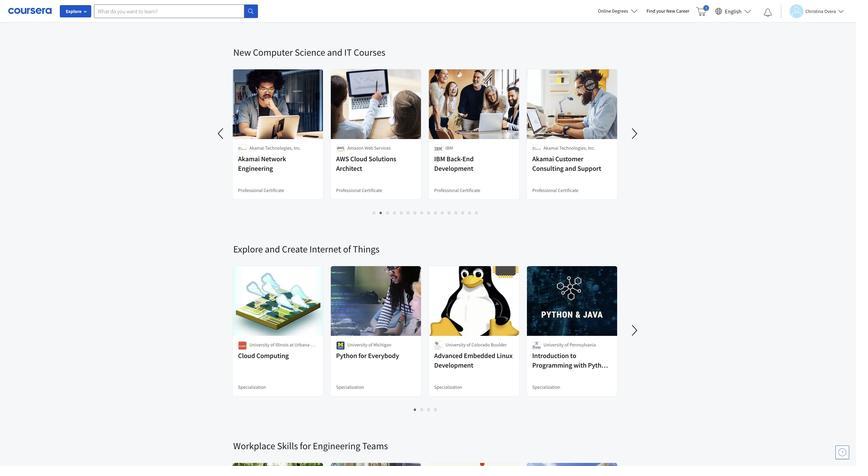 Task type: vqa. For each thing, say whether or not it's contained in the screenshot.


Task type: locate. For each thing, give the bounding box(es) containing it.
certificate for consulting
[[558, 187, 579, 194]]

4 for the '4' "button" in new computer science and it courses carousel element
[[394, 210, 396, 216]]

1 vertical spatial ibm
[[435, 155, 446, 163]]

end
[[463, 155, 474, 163]]

1 horizontal spatial 2
[[421, 407, 424, 413]]

1 certificate from the left
[[264, 187, 284, 194]]

3 specialization from the left
[[435, 384, 463, 391]]

1 for '3' button for list inside the new computer science and it courses carousel element
[[373, 210, 376, 216]]

0 horizontal spatial 3 button
[[385, 209, 392, 217]]

of left illinois
[[271, 342, 275, 348]]

1 horizontal spatial ibm
[[446, 145, 453, 151]]

2 akamai technologies, inc. from the left
[[544, 145, 596, 151]]

certificate down aws cloud solutions architect
[[362, 187, 383, 194]]

professional down architect
[[336, 187, 361, 194]]

akamai customer consulting and support
[[533, 155, 602, 173]]

0 horizontal spatial for
[[300, 440, 311, 453]]

2 button for 1 button within explore and create internet of things carousel 'element'
[[419, 406, 426, 414]]

0 horizontal spatial new
[[233, 46, 251, 58]]

0 horizontal spatial 2
[[380, 210, 383, 216]]

0 horizontal spatial akamai technologies, inc.
[[250, 145, 301, 151]]

colorado
[[472, 342, 490, 348]]

professional certificate
[[238, 187, 284, 194], [336, 187, 383, 194], [435, 187, 481, 194], [533, 187, 579, 194]]

professional certificate for end
[[435, 187, 481, 194]]

0 horizontal spatial explore
[[66, 8, 82, 14]]

3
[[387, 210, 390, 216], [428, 407, 431, 413]]

2 professional from the left
[[336, 187, 361, 194]]

1 vertical spatial development
[[435, 361, 474, 370]]

professional for akamai customer consulting and support
[[533, 187, 557, 194]]

1 inside new computer science and it courses carousel element
[[373, 210, 376, 216]]

technologies, for customer
[[560, 145, 587, 151]]

ibm right ibm image
[[446, 145, 453, 151]]

computer
[[253, 46, 293, 58]]

explore inside popup button
[[66, 8, 82, 14]]

overa
[[825, 8, 837, 14]]

certificate
[[264, 187, 284, 194], [362, 187, 383, 194], [460, 187, 481, 194], [558, 187, 579, 194]]

to
[[571, 352, 577, 360]]

3 certificate from the left
[[460, 187, 481, 194]]

1 horizontal spatial new
[[667, 8, 676, 14]]

4 button inside explore and create internet of things carousel 'element'
[[433, 406, 440, 414]]

new right the your
[[667, 8, 676, 14]]

advanced
[[435, 352, 463, 360]]

0 vertical spatial 1
[[373, 210, 376, 216]]

1 horizontal spatial 4
[[435, 407, 437, 413]]

1 vertical spatial 4
[[435, 407, 437, 413]]

1 button for '3' button for list inside the new computer science and it courses carousel element
[[371, 209, 378, 217]]

python down university of michigan image
[[336, 352, 357, 360]]

0 horizontal spatial 1
[[373, 210, 376, 216]]

1 inside explore and create internet of things carousel 'element'
[[414, 407, 417, 413]]

university for python
[[348, 342, 368, 348]]

and down the customer in the right of the page
[[566, 164, 577, 173]]

akamai right akamai technologies, inc. image at the right of page
[[544, 145, 559, 151]]

engineering
[[238, 164, 273, 173], [313, 440, 361, 453]]

development for ibm
[[435, 164, 474, 173]]

cloud down amazon
[[351, 155, 368, 163]]

1 vertical spatial 1 button
[[412, 406, 419, 414]]

1 vertical spatial next slide image
[[627, 323, 643, 339]]

computing
[[257, 352, 289, 360]]

online degrees
[[598, 8, 629, 14]]

1 horizontal spatial akamai technologies, inc.
[[544, 145, 596, 151]]

11
[[442, 210, 447, 216]]

university up python for everybody
[[348, 342, 368, 348]]

4 button
[[392, 209, 398, 217], [433, 406, 440, 414]]

1 vertical spatial list
[[233, 209, 618, 217]]

professional certificate down consulting at the top
[[533, 187, 579, 194]]

0 horizontal spatial 4
[[394, 210, 396, 216]]

akamai technologies, inc. up network
[[250, 145, 301, 151]]

internet
[[310, 243, 342, 256]]

professional certificate up 10 11 12 13 14 15 16
[[435, 187, 481, 194]]

1 horizontal spatial 1 button
[[412, 406, 419, 414]]

for down university of michigan
[[359, 352, 367, 360]]

development
[[435, 164, 474, 173], [435, 361, 474, 370]]

0 vertical spatial for
[[359, 352, 367, 360]]

1 button inside explore and create internet of things carousel 'element'
[[412, 406, 419, 414]]

network
[[261, 155, 286, 163]]

4 specialization from the left
[[533, 384, 561, 391]]

akamai technologies, inc. up the customer in the right of the page
[[544, 145, 596, 151]]

None search field
[[94, 4, 258, 18]]

of up python for everybody
[[369, 342, 373, 348]]

0 vertical spatial 2 button
[[378, 209, 385, 217]]

specialization for python for everybody
[[336, 384, 364, 391]]

of left colorado
[[467, 342, 471, 348]]

introduction to software product management course by university of alberta, image
[[527, 463, 618, 467]]

university up champaign
[[250, 342, 270, 348]]

cloud inside explore and create internet of things carousel 'element'
[[238, 352, 255, 360]]

certificate up 15 button
[[460, 187, 481, 194]]

0 vertical spatial 3
[[387, 210, 390, 216]]

of left pennsylvania
[[565, 342, 569, 348]]

new
[[667, 8, 676, 14], [233, 46, 251, 58]]

development down back-
[[435, 164, 474, 173]]

0 vertical spatial ibm
[[446, 145, 453, 151]]

of for python for everybody
[[369, 342, 373, 348]]

1 horizontal spatial 1
[[414, 407, 417, 413]]

professional for akamai network engineering
[[238, 187, 263, 194]]

python
[[336, 352, 357, 360], [588, 361, 610, 370]]

akamai
[[250, 145, 264, 151], [544, 145, 559, 151], [238, 155, 260, 163], [533, 155, 554, 163]]

inc. for network
[[294, 145, 301, 151]]

of for cloud computing
[[271, 342, 275, 348]]

4 button for '3' button for list inside the new computer science and it courses carousel element
[[392, 209, 398, 217]]

1 horizontal spatial engineering
[[313, 440, 361, 453]]

1 specialization from the left
[[238, 384, 266, 391]]

for
[[359, 352, 367, 360], [300, 440, 311, 453]]

illinois
[[276, 342, 289, 348]]

find your new career
[[647, 8, 690, 14]]

cloud
[[351, 155, 368, 163], [238, 352, 255, 360]]

cloud inside aws cloud solutions architect
[[351, 155, 368, 163]]

certificate for end
[[460, 187, 481, 194]]

2 development from the top
[[435, 361, 474, 370]]

1 vertical spatial for
[[300, 440, 311, 453]]

coursera image
[[8, 6, 52, 17]]

4 inside new computer science and it courses carousel element
[[394, 210, 396, 216]]

certificate down akamai network engineering
[[264, 187, 284, 194]]

specialization for cloud computing
[[238, 384, 266, 391]]

university inside university of illinois at urbana- champaign
[[250, 342, 270, 348]]

0 vertical spatial new
[[667, 8, 676, 14]]

1 vertical spatial 1
[[414, 407, 417, 413]]

1 technologies, from the left
[[265, 145, 293, 151]]

1 vertical spatial explore
[[233, 243, 263, 256]]

university of illinois at urbana- champaign
[[250, 342, 311, 355]]

0 horizontal spatial 1 button
[[371, 209, 378, 217]]

professional down consulting at the top
[[533, 187, 557, 194]]

0 horizontal spatial python
[[336, 352, 357, 360]]

0 vertical spatial engineering
[[238, 164, 273, 173]]

2 inside new computer science and it courses carousel element
[[380, 210, 383, 216]]

new left computer
[[233, 46, 251, 58]]

technologies,
[[265, 145, 293, 151], [560, 145, 587, 151]]

1 professional from the left
[[238, 187, 263, 194]]

2 list from the top
[[233, 209, 618, 217]]

1 vertical spatial 3 button
[[426, 406, 433, 414]]

8 button
[[419, 209, 426, 217]]

courses
[[354, 46, 386, 58]]

1 horizontal spatial for
[[359, 352, 367, 360]]

professional
[[238, 187, 263, 194], [336, 187, 361, 194], [435, 187, 459, 194], [533, 187, 557, 194]]

aws cloud solutions architect
[[336, 155, 397, 173]]

0 horizontal spatial 4 button
[[392, 209, 398, 217]]

4 button inside new computer science and it courses carousel element
[[392, 209, 398, 217]]

14
[[462, 210, 468, 216]]

1 vertical spatial python
[[588, 361, 610, 370]]

list inside new computer science and it courses carousel element
[[233, 209, 618, 217]]

2 certificate from the left
[[362, 187, 383, 194]]

university up advanced
[[446, 342, 466, 348]]

development inside the ibm back-end development
[[435, 164, 474, 173]]

0 vertical spatial 4
[[394, 210, 396, 216]]

12
[[448, 210, 454, 216]]

9 button
[[426, 209, 433, 217]]

python for everybody
[[336, 352, 399, 360]]

4 university from the left
[[544, 342, 564, 348]]

3 list from the top
[[233, 406, 618, 414]]

1 inc. from the left
[[294, 145, 301, 151]]

list
[[233, 12, 618, 19], [233, 209, 618, 217], [233, 406, 618, 414]]

akamai technologies, inc.
[[250, 145, 301, 151], [544, 145, 596, 151]]

1 horizontal spatial 4 button
[[433, 406, 440, 414]]

explore and create internet of things
[[233, 243, 380, 256]]

1 vertical spatial cloud
[[238, 352, 255, 360]]

of left 'things'
[[343, 243, 351, 256]]

1 horizontal spatial cloud
[[351, 155, 368, 163]]

and inside introduction to programming with python and java
[[533, 371, 544, 379]]

university of colorado boulder
[[446, 342, 507, 348]]

services
[[375, 145, 391, 151]]

1 horizontal spatial 3 button
[[426, 406, 433, 414]]

0 horizontal spatial cloud
[[238, 352, 255, 360]]

1 horizontal spatial python
[[588, 361, 610, 370]]

1 vertical spatial 3
[[428, 407, 431, 413]]

with
[[574, 361, 587, 370]]

1 vertical spatial 2
[[421, 407, 424, 413]]

professional certificate down akamai network engineering
[[238, 187, 284, 194]]

3 inside new computer science and it courses carousel element
[[387, 210, 390, 216]]

find
[[647, 8, 656, 14]]

architect
[[336, 164, 363, 173]]

0 vertical spatial 1 button
[[371, 209, 378, 217]]

14 button
[[460, 209, 468, 217]]

2 vertical spatial list
[[233, 406, 618, 414]]

specialization for advanced embedded linux development
[[435, 384, 463, 391]]

3 university from the left
[[446, 342, 466, 348]]

4 professional certificate from the left
[[533, 187, 579, 194]]

1
[[373, 210, 376, 216], [414, 407, 417, 413]]

1 vertical spatial 4 button
[[433, 406, 440, 414]]

professional up 11
[[435, 187, 459, 194]]

specialization
[[238, 384, 266, 391], [336, 384, 364, 391], [435, 384, 463, 391], [533, 384, 561, 391]]

3 professional from the left
[[435, 187, 459, 194]]

0 vertical spatial 3 button
[[385, 209, 392, 217]]

1 horizontal spatial technologies,
[[560, 145, 587, 151]]

4 inside explore and create internet of things carousel 'element'
[[435, 407, 437, 413]]

of
[[343, 243, 351, 256], [271, 342, 275, 348], [369, 342, 373, 348], [467, 342, 471, 348], [565, 342, 569, 348]]

ibm inside the ibm back-end development
[[435, 155, 446, 163]]

explore inside 'element'
[[233, 243, 263, 256]]

0 horizontal spatial engineering
[[238, 164, 273, 173]]

0 vertical spatial cloud
[[351, 155, 368, 163]]

1 vertical spatial engineering
[[313, 440, 361, 453]]

development inside advanced embedded linux development
[[435, 361, 474, 370]]

0 horizontal spatial 2 button
[[378, 209, 385, 217]]

3 inside explore and create internet of things carousel 'element'
[[428, 407, 431, 413]]

2 button inside explore and create internet of things carousel 'element'
[[419, 406, 426, 414]]

technologies, up network
[[265, 145, 293, 151]]

0 vertical spatial list
[[233, 12, 618, 19]]

inc.
[[294, 145, 301, 151], [588, 145, 596, 151]]

2 technologies, from the left
[[560, 145, 587, 151]]

4 professional from the left
[[533, 187, 557, 194]]

workplace skills for engineering teams carousel element
[[230, 420, 857, 467]]

university
[[250, 342, 270, 348], [348, 342, 368, 348], [446, 342, 466, 348], [544, 342, 564, 348]]

hypothesis-driven development course by university of virginia, image
[[429, 463, 520, 467]]

online
[[598, 8, 612, 14]]

teams
[[363, 440, 388, 453]]

university of illinois at urbana-champaign image
[[238, 342, 247, 350]]

7 button
[[412, 209, 419, 217]]

0 horizontal spatial 3
[[387, 210, 390, 216]]

16
[[476, 210, 481, 216]]

amazon web services
[[348, 145, 391, 151]]

13
[[455, 210, 461, 216]]

ibm for ibm
[[446, 145, 453, 151]]

0 vertical spatial 4 button
[[392, 209, 398, 217]]

ibm down ibm image
[[435, 155, 446, 163]]

4 certificate from the left
[[558, 187, 579, 194]]

and left it in the top of the page
[[327, 46, 343, 58]]

professional certificate down architect
[[336, 187, 383, 194]]

professional for ibm back-end development
[[435, 187, 459, 194]]

for right skills
[[300, 440, 311, 453]]

1 development from the top
[[435, 164, 474, 173]]

engineering inside workplace skills for engineering teams carousel element
[[313, 440, 361, 453]]

university for introduction
[[544, 342, 564, 348]]

workplace
[[233, 440, 275, 453]]

champaign
[[250, 349, 272, 355]]

0 horizontal spatial inc.
[[294, 145, 301, 151]]

everybody
[[368, 352, 399, 360]]

ibm for ibm back-end development
[[435, 155, 446, 163]]

cloud down "university of illinois at urbana-champaign" icon
[[238, 352, 255, 360]]

0 vertical spatial development
[[435, 164, 474, 173]]

2 next slide image from the top
[[627, 323, 643, 339]]

1 horizontal spatial 2 button
[[419, 406, 426, 414]]

akamai down akamai technologies, inc. icon
[[238, 155, 260, 163]]

akamai up consulting at the top
[[533, 155, 554, 163]]

1 vertical spatial 2 button
[[419, 406, 426, 414]]

akamai technologies, inc. for customer
[[544, 145, 596, 151]]

university of pennsylvania image
[[533, 342, 541, 350]]

customer
[[556, 155, 584, 163]]

2 specialization from the left
[[336, 384, 364, 391]]

python right with
[[588, 361, 610, 370]]

for inside workplace skills for engineering teams carousel element
[[300, 440, 311, 453]]

1 horizontal spatial 3
[[428, 407, 431, 413]]

1 akamai technologies, inc. from the left
[[250, 145, 301, 151]]

0 horizontal spatial technologies,
[[265, 145, 293, 151]]

0 vertical spatial explore
[[66, 8, 82, 14]]

professional certificate for solutions
[[336, 187, 383, 194]]

0 vertical spatial next slide image
[[627, 126, 643, 142]]

1 button
[[371, 209, 378, 217], [412, 406, 419, 414]]

4
[[394, 210, 396, 216], [435, 407, 437, 413]]

technologies, up the customer in the right of the page
[[560, 145, 587, 151]]

1 horizontal spatial explore
[[233, 243, 263, 256]]

and left java
[[533, 371, 544, 379]]

of inside university of illinois at urbana- champaign
[[271, 342, 275, 348]]

1 professional certificate from the left
[[238, 187, 284, 194]]

0 vertical spatial python
[[336, 352, 357, 360]]

1 next slide image from the top
[[627, 126, 643, 142]]

university up introduction
[[544, 342, 564, 348]]

2 university from the left
[[348, 342, 368, 348]]

cloud computing
[[238, 352, 289, 360]]

2 inside explore and create internet of things carousel 'element'
[[421, 407, 424, 413]]

1 university from the left
[[250, 342, 270, 348]]

0 horizontal spatial ibm
[[435, 155, 446, 163]]

next slide image
[[627, 126, 643, 142], [627, 323, 643, 339]]

3 for '3' button for list inside the new computer science and it courses carousel element
[[387, 210, 390, 216]]

akamai inside akamai customer consulting and support
[[533, 155, 554, 163]]

professional down akamai network engineering
[[238, 187, 263, 194]]

3 professional certificate from the left
[[435, 187, 481, 194]]

explore
[[66, 8, 82, 14], [233, 243, 263, 256]]

development down advanced
[[435, 361, 474, 370]]

1 horizontal spatial inc.
[[588, 145, 596, 151]]

professional for aws cloud solutions architect
[[336, 187, 361, 194]]

ibm
[[446, 145, 453, 151], [435, 155, 446, 163]]

certificate down akamai customer consulting and support
[[558, 187, 579, 194]]

0 vertical spatial 2
[[380, 210, 383, 216]]

embedded
[[464, 352, 496, 360]]

and
[[327, 46, 343, 58], [566, 164, 577, 173], [265, 243, 280, 256], [533, 371, 544, 379]]

2 professional certificate from the left
[[336, 187, 383, 194]]

2 button
[[378, 209, 385, 217], [419, 406, 426, 414]]

introduction to programming with python and java
[[533, 352, 610, 379]]

2 inc. from the left
[[588, 145, 596, 151]]



Task type: describe. For each thing, give the bounding box(es) containing it.
science
[[295, 46, 326, 58]]

back-
[[447, 155, 463, 163]]

online degrees button
[[593, 3, 644, 18]]

11 button
[[440, 209, 447, 217]]

3 button for list inside the new computer science and it courses carousel element
[[385, 209, 392, 217]]

explore and create internet of things carousel element
[[230, 223, 857, 420]]

2 for '3' button for list inside the new computer science and it courses carousel element
[[380, 210, 383, 216]]

professional certificate for consulting
[[533, 187, 579, 194]]

new computer science and it courses
[[233, 46, 386, 58]]

list inside explore and create internet of things carousel 'element'
[[233, 406, 618, 414]]

16 button
[[474, 209, 481, 217]]

10
[[435, 210, 440, 216]]

specialization for introduction to programming with python and java
[[533, 384, 561, 391]]

akamai technologies, inc. for network
[[250, 145, 301, 151]]

10 11 12 13 14 15 16
[[435, 210, 481, 216]]

2 for '3' button associated with list within the explore and create internet of things carousel 'element'
[[421, 407, 424, 413]]

explore for explore
[[66, 8, 82, 14]]

1 button for '3' button associated with list within the explore and create internet of things carousel 'element'
[[412, 406, 419, 414]]

university for cloud
[[250, 342, 270, 348]]

certificate for engineering
[[264, 187, 284, 194]]

1 list from the top
[[233, 12, 618, 19]]

3 button for list within the explore and create internet of things carousel 'element'
[[426, 406, 433, 414]]

skills
[[277, 440, 298, 453]]

workplace skills for engineering teams
[[233, 440, 388, 453]]

coding interview preparation course by meta, image
[[233, 463, 323, 467]]

pennsylvania
[[570, 342, 597, 348]]

aws
[[336, 155, 349, 163]]

13 button
[[453, 209, 461, 217]]

engineering inside akamai network engineering
[[238, 164, 273, 173]]

akamai technologies, inc. image
[[533, 145, 541, 153]]

advanced embedded linux development
[[435, 352, 513, 370]]

6 button
[[405, 209, 412, 217]]

2 button for 1 button associated with '3' button for list inside the new computer science and it courses carousel element
[[378, 209, 385, 217]]

solutions
[[369, 155, 397, 163]]

4 for the '4' "button" in the explore and create internet of things carousel 'element'
[[435, 407, 437, 413]]

15 button
[[467, 209, 474, 217]]

ibm image
[[435, 145, 443, 153]]

next slide image inside new computer science and it courses carousel element
[[627, 126, 643, 142]]

explore button
[[60, 5, 91, 17]]

1 vertical spatial new
[[233, 46, 251, 58]]

certificate for solutions
[[362, 187, 383, 194]]

web
[[365, 145, 374, 151]]

akamai inside akamai network engineering
[[238, 155, 260, 163]]

christina
[[806, 8, 824, 14]]

technologies, for network
[[265, 145, 293, 151]]

1 for '3' button associated with list within the explore and create internet of things carousel 'element'
[[414, 407, 417, 413]]

new computer science and it courses carousel element
[[213, 26, 643, 223]]

python inside introduction to programming with python and java
[[588, 361, 610, 370]]

show notifications image
[[764, 9, 773, 17]]

shopping cart: 1 item image
[[697, 5, 710, 16]]

5 button
[[398, 209, 405, 217]]

urbana-
[[295, 342, 311, 348]]

christina overa button
[[782, 4, 844, 18]]

of for advanced embedded linux development
[[467, 342, 471, 348]]

boulder
[[491, 342, 507, 348]]

career
[[677, 8, 690, 14]]

university of pennsylvania
[[544, 342, 597, 348]]

What do you want to learn? text field
[[94, 4, 245, 18]]

7
[[414, 210, 417, 216]]

things
[[353, 243, 380, 256]]

university for advanced
[[446, 342, 466, 348]]

akamai technologies, inc. image
[[238, 145, 247, 153]]

find your new career link
[[644, 7, 693, 15]]

9
[[428, 210, 431, 216]]

15
[[469, 210, 474, 216]]

6
[[407, 210, 410, 216]]

inc. for customer
[[588, 145, 596, 151]]

linux
[[497, 352, 513, 360]]

support
[[578, 164, 602, 173]]

amazon web services image
[[336, 145, 345, 153]]

ibm back-end development
[[435, 155, 474, 173]]

christina overa
[[806, 8, 837, 14]]

university of colorado boulder image
[[435, 342, 443, 350]]

4 button for '3' button associated with list within the explore and create internet of things carousel 'element'
[[433, 406, 440, 414]]

for inside explore and create internet of things carousel 'element'
[[359, 352, 367, 360]]

degrees
[[613, 8, 629, 14]]

akamai network engineering
[[238, 155, 286, 173]]

create
[[282, 243, 308, 256]]

agile project management course by google, image
[[331, 463, 422, 467]]

and left create
[[265, 243, 280, 256]]

explore for explore and create internet of things
[[233, 243, 263, 256]]

java
[[545, 371, 559, 379]]

of for introduction to programming with python and java
[[565, 342, 569, 348]]

introduction
[[533, 352, 569, 360]]

michigan
[[374, 342, 392, 348]]

your
[[657, 8, 666, 14]]

previous slide image
[[213, 126, 229, 142]]

help center image
[[839, 449, 847, 457]]

development for advanced
[[435, 361, 474, 370]]

12 button
[[446, 209, 454, 217]]

university of michigan
[[348, 342, 392, 348]]

next slide image inside explore and create internet of things carousel 'element'
[[627, 323, 643, 339]]

professional certificate for engineering
[[238, 187, 284, 194]]

it
[[345, 46, 352, 58]]

and inside akamai customer consulting and support
[[566, 164, 577, 173]]

8
[[421, 210, 424, 216]]

programming
[[533, 361, 573, 370]]

at
[[290, 342, 294, 348]]

english button
[[713, 0, 755, 22]]

consulting
[[533, 164, 564, 173]]

english
[[726, 8, 742, 15]]

akamai right akamai technologies, inc. icon
[[250, 145, 264, 151]]

3 for '3' button associated with list within the explore and create internet of things carousel 'element'
[[428, 407, 431, 413]]

amazon
[[348, 145, 364, 151]]

10 button
[[433, 209, 440, 217]]

university of michigan image
[[336, 342, 345, 350]]

5
[[401, 210, 403, 216]]



